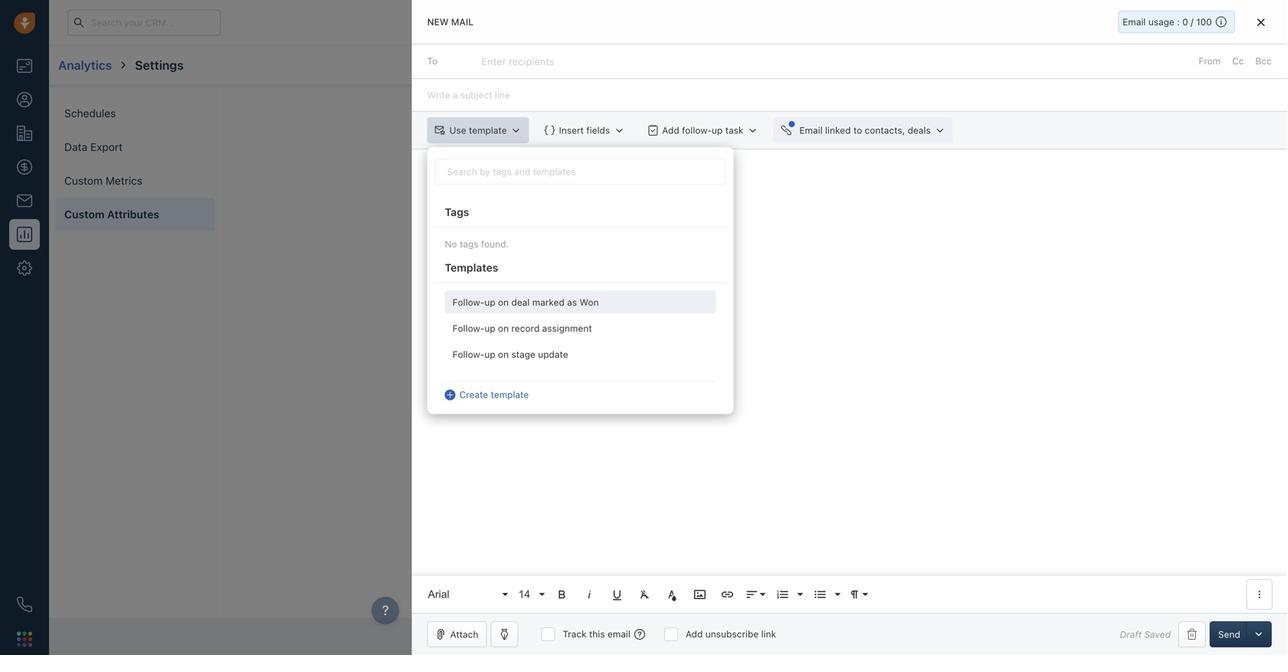Task type: locate. For each thing, give the bounding box(es) containing it.
follow-
[[453, 297, 485, 308], [453, 323, 485, 334], [453, 349, 485, 360]]

0 horizontal spatial email
[[800, 125, 823, 136]]

email linked to contacts, deals button
[[774, 117, 953, 143]]

follow-up on stage update
[[453, 349, 568, 360]]

email usage : 0 / 100
[[1123, 16, 1213, 27]]

contacts,
[[865, 125, 905, 136]]

saved
[[1145, 629, 1171, 640]]

Search by tags and templates search field
[[443, 163, 718, 180]]

0 horizontal spatial add
[[662, 125, 680, 136]]

2 follow- from the top
[[453, 323, 485, 334]]

template for create template
[[491, 389, 529, 400]]

list box
[[434, 198, 739, 377]]

/
[[1191, 16, 1194, 27]]

0 vertical spatial tags
[[445, 206, 469, 219]]

template inside dropdown button
[[469, 125, 507, 136]]

from
[[1199, 56, 1221, 66]]

:
[[1178, 16, 1180, 27]]

stage
[[512, 349, 536, 360]]

up
[[712, 125, 723, 136], [485, 297, 496, 308], [485, 323, 496, 334], [485, 349, 496, 360]]

0 vertical spatial on
[[498, 297, 509, 308]]

follow-up on record assignment
[[453, 323, 592, 334]]

linked
[[826, 125, 851, 136]]

Write a subject line text field
[[412, 79, 1288, 111]]

1 horizontal spatial add
[[686, 629, 703, 640]]

up inside button
[[712, 125, 723, 136]]

group
[[445, 283, 716, 366]]

up up the follow-up on stage update in the bottom left of the page
[[485, 323, 496, 334]]

1 on from the top
[[498, 297, 509, 308]]

template right create
[[491, 389, 529, 400]]

bcc
[[1256, 56, 1272, 66]]

follow- for follow-up on stage update
[[453, 349, 485, 360]]

tags right no
[[460, 239, 479, 250]]

send button
[[1210, 622, 1249, 648]]

3 follow- from the top
[[453, 349, 485, 360]]

template right use
[[469, 125, 507, 136]]

0 vertical spatial add
[[662, 125, 680, 136]]

phone image
[[17, 597, 32, 612]]

link
[[762, 629, 776, 640]]

up left task
[[712, 125, 723, 136]]

up left stage
[[485, 349, 496, 360]]

on for deal
[[498, 297, 509, 308]]

1 vertical spatial email
[[800, 125, 823, 136]]

follow- up create
[[453, 349, 485, 360]]

create template link
[[460, 389, 529, 400]]

1 follow- from the top
[[453, 297, 485, 308]]

track
[[563, 629, 587, 640]]

email left usage
[[1123, 16, 1146, 27]]

template for use template
[[469, 125, 507, 136]]

0 vertical spatial email
[[1123, 16, 1146, 27]]

add
[[662, 125, 680, 136], [686, 629, 703, 640]]

2 vertical spatial on
[[498, 349, 509, 360]]

3 on from the top
[[498, 349, 509, 360]]

on
[[498, 297, 509, 308], [498, 323, 509, 334], [498, 349, 509, 360]]

on left deal at the left top of page
[[498, 297, 509, 308]]

add left "follow-"
[[662, 125, 680, 136]]

add inside button
[[662, 125, 680, 136]]

update
[[538, 349, 568, 360]]

email for email usage : 0 / 100
[[1123, 16, 1146, 27]]

tags up no
[[445, 206, 469, 219]]

email linked to contacts, deals
[[800, 125, 931, 136]]

list box containing tags
[[434, 198, 739, 377]]

up left deal at the left top of page
[[485, 297, 496, 308]]

follow- down templates on the left top of page
[[453, 297, 485, 308]]

0 vertical spatial follow-
[[453, 297, 485, 308]]

no tags found.
[[445, 239, 509, 250]]

tags
[[445, 206, 469, 219], [460, 239, 479, 250]]

record
[[512, 323, 540, 334]]

follow- up the follow-up on stage update in the bottom left of the page
[[453, 323, 485, 334]]

close image
[[1258, 18, 1265, 27]]

template
[[469, 125, 507, 136], [491, 389, 529, 400]]

Search your CRM... text field
[[67, 10, 221, 36]]

add unsubscribe link
[[686, 629, 776, 640]]

add follow-up task button
[[640, 117, 766, 143]]

1 vertical spatial on
[[498, 323, 509, 334]]

application
[[412, 149, 1288, 613]]

more misc image
[[1253, 588, 1267, 602]]

unsubscribe
[[706, 629, 759, 640]]

this
[[589, 629, 605, 640]]

add for add unsubscribe link
[[686, 629, 703, 640]]

email
[[608, 629, 631, 640]]

add for add follow-up task
[[662, 125, 680, 136]]

dialog
[[412, 0, 1288, 655]]

1 vertical spatial template
[[491, 389, 529, 400]]

on for stage
[[498, 349, 509, 360]]

task
[[726, 125, 744, 136]]

follow- for follow-up on deal marked as won
[[453, 297, 485, 308]]

won
[[580, 297, 599, 308]]

arial
[[428, 589, 450, 601]]

usage
[[1149, 16, 1175, 27]]

1 link
[[1170, 10, 1196, 36]]

2 on from the top
[[498, 323, 509, 334]]

email
[[1123, 16, 1146, 27], [800, 125, 823, 136]]

follow-up on deal marked as won
[[453, 297, 599, 308]]

follow- for follow-up on record assignment
[[453, 323, 485, 334]]

1 vertical spatial follow-
[[453, 323, 485, 334]]

to
[[854, 125, 862, 136]]

to
[[427, 56, 438, 66]]

on for record
[[498, 323, 509, 334]]

follow-
[[682, 125, 712, 136]]

on left stage
[[498, 349, 509, 360]]

1 vertical spatial add
[[686, 629, 703, 640]]

1 horizontal spatial email
[[1123, 16, 1146, 27]]

email left linked on the top of page
[[800, 125, 823, 136]]

found.
[[481, 239, 509, 250]]

on left record
[[498, 323, 509, 334]]

email inside button
[[800, 125, 823, 136]]

0 vertical spatial template
[[469, 125, 507, 136]]

use template
[[450, 125, 507, 136]]

dialog containing tags
[[412, 0, 1288, 655]]

phone element
[[9, 589, 40, 620]]

add left 'unsubscribe'
[[686, 629, 703, 640]]

2 vertical spatial follow-
[[453, 349, 485, 360]]

group containing follow-up on deal marked as won
[[445, 283, 716, 366]]

deals
[[908, 125, 931, 136]]



Task type: vqa. For each thing, say whether or not it's contained in the screenshot.
Freshworks Switcher image
yes



Task type: describe. For each thing, give the bounding box(es) containing it.
up for follow-up on record assignment
[[485, 323, 496, 334]]

send
[[1219, 629, 1241, 640]]

use
[[450, 125, 466, 136]]

insert fields
[[559, 125, 610, 136]]

14 button
[[513, 579, 547, 610]]

email for email linked to contacts, deals
[[800, 125, 823, 136]]

insert fields button
[[537, 117, 633, 143]]

1
[[1186, 12, 1191, 22]]

deal
[[512, 297, 530, 308]]

marked
[[532, 297, 565, 308]]

1 vertical spatial tags
[[460, 239, 479, 250]]

freshworks switcher image
[[17, 632, 32, 647]]

no
[[445, 239, 457, 250]]

fields
[[587, 125, 610, 136]]

templates
[[445, 261, 499, 274]]

mail
[[451, 16, 474, 27]]

arial button
[[423, 579, 510, 610]]

100
[[1197, 16, 1213, 27]]

cc
[[1233, 56, 1244, 66]]

insert
[[559, 125, 584, 136]]

draft
[[1120, 629, 1142, 640]]

up for follow-up on stage update
[[485, 349, 496, 360]]

use template button
[[427, 117, 529, 143]]

new
[[427, 16, 449, 27]]

application containing arial
[[412, 149, 1288, 613]]

track this email
[[563, 629, 631, 640]]

draft saved
[[1120, 629, 1171, 640]]

14
[[519, 589, 531, 601]]

create template
[[460, 389, 529, 400]]

create
[[460, 389, 488, 400]]

Enter recipients text field
[[482, 49, 558, 74]]

attach
[[450, 629, 479, 640]]

new mail
[[427, 16, 474, 27]]

0
[[1183, 16, 1189, 27]]

as
[[567, 297, 577, 308]]

up for follow-up on deal marked as won
[[485, 297, 496, 308]]

assignment
[[542, 323, 592, 334]]

add follow-up task
[[662, 125, 744, 136]]

attach button
[[427, 622, 487, 648]]

list box inside dialog
[[434, 198, 739, 377]]



